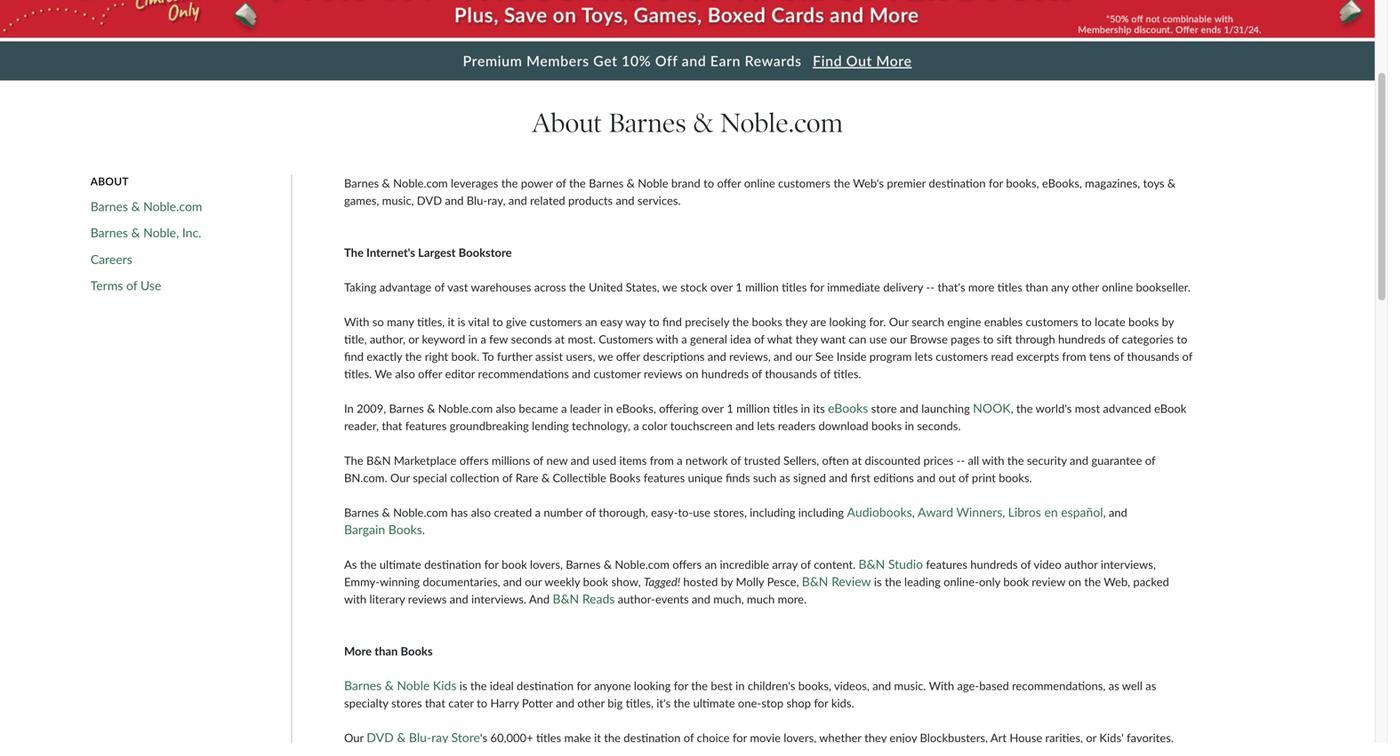 Task type: locate. For each thing, give the bounding box(es) containing it.
also right we
[[395, 367, 415, 381]]

reviews
[[644, 367, 683, 381], [408, 592, 447, 607]]

2 vertical spatial offer
[[418, 367, 442, 381]]

of inside the features hundreds of video author interviews, emmy-winning documentaries, and our weekly book show,
[[1021, 558, 1032, 572]]

lets left "readers"
[[757, 419, 775, 433]]

1 horizontal spatial hundreds
[[971, 558, 1018, 572]]

destination for b&n
[[424, 558, 482, 572]]

0 vertical spatial ultimate
[[380, 558, 422, 572]]

incredible
[[720, 558, 770, 572]]

is the leading online-only book review on the web, packed with literary reviews and interviews. and
[[344, 575, 1170, 607]]

finds
[[726, 471, 751, 485]]

we inside the with so many titles, it is vital to give customers an easy way to find precisely the books they are looking for. our search engine enables customers to locate books by title, author, or keyword in a few seconds at most. customers with a general idea of what they want can use our browse pages to sift through hundreds of categories to find exactly the right book. to further assist users, we offer descriptions and reviews, and our see inside program lets customers read excerpts from tens of thousands of titles. we also offer editor recommendations and customer reviews on hundreds of thousands of titles.
[[598, 349, 613, 364]]

by up 'much,' on the bottom right of the page
[[721, 575, 733, 589]]

2 vertical spatial destination
[[517, 679, 574, 693]]

is the ideal destination for anyone looking for the best in children's books, videos, and music. with age-based recommendations, as well as specialty stores that cater to harry potter and other big titles, it's the ultimate one-stop shop for kids.
[[344, 679, 1157, 711]]

barnes up specialty
[[344, 678, 382, 693]]

0 vertical spatial with
[[344, 315, 370, 329]]

noble.com up noble,
[[143, 199, 202, 214]]

& inside the b&n marketplace offers millions of new and used items from a network of trusted sellers, often at discounted prices -- all with the security and guarantee of bn.com. our special collection of rare & collectible books features unique finds such as signed and first editions and out of print books.
[[542, 471, 550, 485]]

guarantee
[[1092, 454, 1143, 468]]

and right potter
[[556, 696, 575, 711]]

an inside the with so many titles, it is vital to give customers an easy way to find precisely the books they are looking for. our search engine enables customers to locate books by title, author, or keyword in a few seconds at most. customers with a general idea of what they want can use our browse pages to sift through hundreds of categories to find exactly the right book. to further assist users, we offer descriptions and reviews, and our see inside program lets customers read excerpts from tens of thousands of titles. we also offer editor recommendations and customer reviews on hundreds of thousands of titles.
[[585, 315, 598, 329]]

2 the from the top
[[344, 454, 364, 468]]

barnes up products
[[589, 176, 624, 190]]

barnes up weekly
[[566, 558, 601, 572]]

has
[[451, 506, 468, 520]]

at up assist
[[555, 332, 565, 346]]

for
[[989, 176, 1004, 190], [810, 280, 825, 294], [484, 558, 499, 572], [577, 679, 591, 693], [674, 679, 689, 693], [814, 696, 829, 711]]

our up 'and'
[[525, 575, 542, 589]]

much,
[[714, 592, 744, 607]]

the for the b&n marketplace offers millions of new and used items from a network of trusted sellers, often at discounted prices -- all with the security and guarantee of bn.com. our special collection of rare & collectible books features unique finds such as signed and first editions and out of print books.
[[344, 454, 364, 468]]

customers
[[599, 332, 654, 346]]

0 vertical spatial 1
[[736, 280, 743, 294]]

1 horizontal spatial 1
[[736, 280, 743, 294]]

they
[[786, 315, 808, 329], [796, 332, 818, 346]]

en
[[1045, 505, 1058, 520]]

0 vertical spatial books,
[[1007, 176, 1040, 190]]

other left big
[[578, 696, 605, 711]]

can
[[849, 332, 867, 346]]

1 horizontal spatial than
[[1026, 280, 1049, 294]]

0 horizontal spatial online
[[744, 176, 776, 190]]

titles up "readers"
[[773, 401, 798, 416]]

features up online-
[[927, 558, 968, 572]]

features inside , the world's most advanced ebook reader, that features groundbreaking lending technology, a color touchscreen and lets readers download books in seconds.
[[405, 419, 447, 433]]

for inside as the ultimate destination for book lovers, barnes & noble.com offers an incredible array of content. b&n studio
[[484, 558, 499, 572]]

lets down the browse
[[915, 349, 933, 364]]

reviews down descriptions
[[644, 367, 683, 381]]

0 horizontal spatial hundreds
[[702, 367, 749, 381]]

0 horizontal spatial use
[[693, 506, 711, 520]]

1 vertical spatial ebooks,
[[616, 401, 656, 416]]

books down items
[[610, 471, 641, 485]]

hundreds up the tens
[[1059, 332, 1106, 346]]

0 horizontal spatial lets
[[757, 419, 775, 433]]

1 horizontal spatial titles.
[[834, 367, 862, 381]]

books inside the b&n marketplace offers millions of new and used items from a network of trusted sellers, often at discounted prices -- all with the security and guarantee of bn.com. our special collection of rare & collectible books features unique finds such as signed and first editions and out of print books.
[[610, 471, 641, 485]]

to
[[482, 349, 494, 364]]

1 horizontal spatial lets
[[915, 349, 933, 364]]

0 horizontal spatial as
[[780, 471, 791, 485]]

of right guarantee
[[1146, 454, 1156, 468]]

barnes right the 2009,
[[389, 401, 424, 416]]

0 vertical spatial destination
[[929, 176, 986, 190]]

looking
[[830, 315, 867, 329], [634, 679, 671, 693]]

off
[[655, 52, 678, 69]]

books up categories
[[1129, 315, 1160, 329]]

noble.com up the show,
[[615, 558, 670, 572]]

books
[[610, 471, 641, 485], [389, 522, 422, 537], [401, 644, 433, 659]]

used
[[593, 454, 617, 468]]

array
[[773, 558, 798, 572]]

& down right
[[427, 401, 435, 416]]

of right number
[[586, 506, 596, 520]]

b&n
[[367, 454, 391, 468], [859, 557, 885, 572], [802, 574, 829, 589], [553, 591, 579, 607]]

our inside the with so many titles, it is vital to give customers an easy way to find precisely the books they are looking for. our search engine enables customers to locate books by title, author, or keyword in a few seconds at most. customers with a general idea of what they want can use our browse pages to sift through hundreds of categories to find exactly the right book. to further assist users, we offer descriptions and reviews, and our see inside program lets customers read excerpts from tens of thousands of titles. we also offer editor recommendations and customer reviews on hundreds of thousands of titles.
[[889, 315, 909, 329]]

store
[[872, 401, 897, 416]]

destination up potter
[[517, 679, 574, 693]]

our right for.
[[889, 315, 909, 329]]

0 horizontal spatial our
[[390, 471, 410, 485]]

with inside the with so many titles, it is vital to give customers an easy way to find precisely the books they are looking for. our search engine enables customers to locate books by title, author, or keyword in a few seconds at most. customers with a general idea of what they want can use our browse pages to sift through hundreds of categories to find exactly the right book. to further assist users, we offer descriptions and reviews, and our see inside program lets customers read excerpts from tens of thousands of titles. we also offer editor recommendations and customer reviews on hundreds of thousands of titles.
[[344, 315, 370, 329]]

1 horizontal spatial titles,
[[626, 696, 654, 711]]

noble.com inside in 2009, barnes & noble.com also became a leader in ebooks, offering over 1 million titles in its ebooks store and launching nook
[[438, 401, 493, 416]]

and right store at bottom right
[[900, 401, 919, 416]]

more up specialty
[[344, 644, 372, 659]]

of right out
[[959, 471, 969, 485]]

0 horizontal spatial 1
[[727, 401, 734, 416]]

and inside the barnes & noble.com has also created a number of thorough, easy-to-use stores, including including audiobooks , award winners , libros en español , and bargain books .
[[1109, 506, 1128, 520]]

offer right brand
[[718, 176, 742, 190]]

0 vertical spatial over
[[711, 280, 733, 294]]

age-
[[958, 679, 980, 693]]

b&n inside the b&n marketplace offers millions of new and used items from a network of trusted sellers, often at discounted prices -- all with the security and guarantee of bn.com. our special collection of rare & collectible books features unique finds such as signed and first editions and out of print books.
[[367, 454, 391, 468]]

in right the best
[[736, 679, 745, 693]]

about up barnes & noble.com
[[91, 175, 129, 188]]

on inside is the leading online-only book review on the web, packed with literary reviews and interviews. and
[[1069, 575, 1082, 589]]

noble.com up dvd
[[393, 176, 448, 190]]

of
[[556, 176, 566, 190], [126, 278, 137, 293], [435, 280, 445, 294], [755, 332, 765, 346], [1109, 332, 1119, 346], [1114, 349, 1125, 364], [1183, 349, 1193, 364], [752, 367, 762, 381], [821, 367, 831, 381], [533, 454, 544, 468], [731, 454, 741, 468], [1146, 454, 1156, 468], [503, 471, 513, 485], [959, 471, 969, 485], [586, 506, 596, 520], [801, 558, 811, 572], [1021, 558, 1032, 572]]

books.
[[999, 471, 1033, 485]]

looking up can
[[830, 315, 867, 329]]

0 vertical spatial at
[[555, 332, 565, 346]]

0 horizontal spatial looking
[[634, 679, 671, 693]]

0 vertical spatial features
[[405, 419, 447, 433]]

the up taking
[[344, 245, 364, 260]]

1 horizontal spatial noble
[[638, 176, 669, 190]]

0 horizontal spatial at
[[555, 332, 565, 346]]

based
[[980, 679, 1010, 693]]

titles inside in 2009, barnes & noble.com also became a leader in ebooks, offering over 1 million titles in its ebooks store and launching nook
[[773, 401, 798, 416]]

destination inside barnes & noble.com leverages the power of the barnes & noble brand to offer online customers the web's premier destination for books, ebooks, magazines, toys & games, music, dvd and blu-ray, and related products and services.
[[929, 176, 986, 190]]

items
[[620, 454, 647, 468]]

1 horizontal spatial an
[[705, 558, 717, 572]]

barnes & noble.com leverages the power of the barnes & noble brand to offer online customers the web's premier destination for books, ebooks, magazines, toys & games, music, dvd and blu-ray, and related products and services.
[[344, 176, 1176, 208]]

1 vertical spatial offer
[[616, 349, 640, 364]]

0 horizontal spatial our
[[525, 575, 542, 589]]

the right across
[[569, 280, 586, 294]]

to inside the is the ideal destination for anyone looking for the best in children's books, videos, and music. with age-based recommendations, as well as specialty stores that cater to harry potter and other big titles, it's the ultimate one-stop shop for kids.
[[477, 696, 488, 711]]

became
[[519, 401, 559, 416]]

0 horizontal spatial book
[[502, 558, 527, 572]]

barnes & noble.com link
[[91, 199, 202, 214]]

1 vertical spatial over
[[702, 401, 724, 416]]

customer
[[594, 367, 641, 381]]

other inside the is the ideal destination for anyone looking for the best in children's books, videos, and music. with age-based recommendations, as well as specialty stores that cater to harry potter and other big titles, it's the ultimate one-stop shop for kids.
[[578, 696, 605, 711]]

of down millions
[[503, 471, 513, 485]]

1 horizontal spatial by
[[1162, 315, 1175, 329]]

offers inside as the ultimate destination for book lovers, barnes & noble.com offers an incredible array of content. b&n studio
[[673, 558, 702, 572]]

on inside the with so many titles, it is vital to give customers an easy way to find precisely the books they are looking for. our search engine enables customers to locate books by title, author, or keyword in a few seconds at most. customers with a general idea of what they want can use our browse pages to sift through hundreds of categories to find exactly the right book. to further assist users, we offer descriptions and reviews, and our see inside program lets customers read excerpts from tens of thousands of titles. we also offer editor recommendations and customer reviews on hundreds of thousands of titles.
[[686, 367, 699, 381]]

& up the show,
[[604, 558, 612, 572]]

offer down right
[[418, 367, 442, 381]]

books up the barnes & noble kids link
[[401, 644, 433, 659]]

1 vertical spatial also
[[496, 401, 516, 416]]

reviews inside is the leading online-only book review on the web, packed with literary reviews and interviews. and
[[408, 592, 447, 607]]

ebooks link
[[828, 401, 869, 416]]

2 vertical spatial our
[[525, 575, 542, 589]]

in left seconds.
[[905, 419, 915, 433]]

1 the from the top
[[344, 245, 364, 260]]

lets
[[915, 349, 933, 364], [757, 419, 775, 433]]

also inside in 2009, barnes & noble.com also became a leader in ebooks, offering over 1 million titles in its ebooks store and launching nook
[[496, 401, 516, 416]]

book inside is the leading online-only book review on the web, packed with literary reviews and interviews. and
[[1004, 575, 1029, 589]]

1 vertical spatial our
[[390, 471, 410, 485]]

the right as
[[360, 558, 377, 572]]

1 horizontal spatial looking
[[830, 315, 867, 329]]

is for videos,
[[460, 679, 468, 693]]

browse
[[910, 332, 948, 346]]

precisely
[[685, 315, 730, 329]]

from right items
[[650, 454, 674, 468]]

0 vertical spatial offer
[[718, 176, 742, 190]]

0 vertical spatial an
[[585, 315, 598, 329]]

a inside the b&n marketplace offers millions of new and used items from a network of trusted sellers, often at discounted prices -- all with the security and guarantee of bn.com. our special collection of rare & collectible books features unique finds such as signed and first editions and out of print books.
[[677, 454, 683, 468]]

0 vertical spatial titles,
[[417, 315, 445, 329]]

new
[[547, 454, 568, 468]]

looking up it's
[[634, 679, 671, 693]]

1 vertical spatial lets
[[757, 419, 775, 433]]

a left 'network'
[[677, 454, 683, 468]]

the internet's largest bookstore
[[344, 245, 512, 260]]

0 vertical spatial also
[[395, 367, 415, 381]]

offers up collection
[[460, 454, 489, 468]]

in 2009, barnes & noble.com also became a leader in ebooks, offering over 1 million titles in its ebooks store and launching nook
[[344, 401, 1011, 416]]

0 horizontal spatial reviews
[[408, 592, 447, 607]]

most.
[[568, 332, 596, 346]]

0 horizontal spatial that
[[382, 419, 403, 433]]

author-
[[618, 592, 656, 607]]

1 vertical spatial the
[[344, 454, 364, 468]]

1 inside in 2009, barnes & noble.com also became a leader in ebooks, offering over 1 million titles in its ebooks store and launching nook
[[727, 401, 734, 416]]

0 vertical spatial with
[[656, 332, 679, 346]]

0 horizontal spatial with
[[344, 592, 367, 607]]

of inside as the ultimate destination for book lovers, barnes & noble.com offers an incredible array of content. b&n studio
[[801, 558, 811, 572]]

0 horizontal spatial destination
[[424, 558, 482, 572]]

1 vertical spatial on
[[1069, 575, 1082, 589]]

and down documentaries,
[[450, 592, 469, 607]]

book right only
[[1004, 575, 1029, 589]]

2 vertical spatial with
[[344, 592, 367, 607]]

author
[[1065, 558, 1098, 572]]

they down are
[[796, 332, 818, 346]]

0 horizontal spatial we
[[598, 349, 613, 364]]

at
[[555, 332, 565, 346], [852, 454, 862, 468]]

show,
[[612, 575, 641, 589]]

2 horizontal spatial as
[[1146, 679, 1157, 693]]

0 horizontal spatial features
[[405, 419, 447, 433]]

ebook
[[1155, 401, 1187, 416]]

2 vertical spatial hundreds
[[971, 558, 1018, 572]]

of right array
[[801, 558, 811, 572]]

bargain books link
[[344, 522, 422, 537]]

with up descriptions
[[656, 332, 679, 346]]

offer
[[718, 176, 742, 190], [616, 349, 640, 364], [418, 367, 442, 381]]

español
[[1062, 505, 1104, 520]]

a inside , the world's most advanced ebook reader, that features groundbreaking lending technology, a color touchscreen and lets readers download books in seconds.
[[634, 419, 639, 433]]

the left the best
[[692, 679, 708, 693]]

0 vertical spatial the
[[344, 245, 364, 260]]

1 titles. from the left
[[344, 367, 372, 381]]

want
[[821, 332, 846, 346]]

, inside , the world's most advanced ebook reader, that features groundbreaking lending technology, a color touchscreen and lets readers download books in seconds.
[[1011, 401, 1014, 416]]

0 horizontal spatial an
[[585, 315, 598, 329]]

destination inside the is the ideal destination for anyone looking for the best in children's books, videos, and music. with age-based recommendations, as well as specialty stores that cater to harry potter and other big titles, it's the ultimate one-stop shop for kids.
[[517, 679, 574, 693]]

1 horizontal spatial features
[[644, 471, 685, 485]]

1 vertical spatial with
[[982, 454, 1005, 468]]

book inside as the ultimate destination for book lovers, barnes & noble.com offers an incredible array of content. b&n studio
[[502, 558, 527, 572]]

books inside the barnes & noble.com has also created a number of thorough, easy-to-use stores, including including audiobooks , award winners , libros en español , and bargain books .
[[389, 522, 422, 537]]

also up groundbreaking
[[496, 401, 516, 416]]

on down descriptions
[[686, 367, 699, 381]]

0 horizontal spatial titles.
[[344, 367, 372, 381]]

from left the tens
[[1063, 349, 1087, 364]]

& up barnes & noble, inc.
[[131, 199, 140, 214]]

book.
[[451, 349, 480, 364]]

more than books
[[344, 644, 433, 659]]

1 horizontal spatial from
[[1063, 349, 1087, 364]]

over right stock
[[711, 280, 733, 294]]

winners
[[957, 505, 1003, 520]]

also right the "has"
[[471, 506, 491, 520]]

& inside the barnes & noble.com has also created a number of thorough, easy-to-use stores, including including audiobooks , award winners , libros en español , and bargain books .
[[382, 506, 390, 520]]

is inside is the leading online-only book review on the web, packed with literary reviews and interviews. and
[[874, 575, 882, 589]]

1 vertical spatial we
[[598, 349, 613, 364]]

1 vertical spatial our
[[796, 349, 813, 364]]

and
[[529, 592, 550, 607]]

exactly
[[367, 349, 402, 364]]

1 vertical spatial books,
[[799, 679, 832, 693]]

1 vertical spatial by
[[721, 575, 733, 589]]

careers link
[[91, 252, 132, 267]]

destination inside as the ultimate destination for book lovers, barnes & noble.com offers an incredible array of content. b&n studio
[[424, 558, 482, 572]]

of up related
[[556, 176, 566, 190]]

audiobooks
[[847, 505, 913, 520]]

power
[[521, 176, 553, 190]]

0 horizontal spatial by
[[721, 575, 733, 589]]

that down kids
[[425, 696, 446, 711]]

is down b&n studio link
[[874, 575, 882, 589]]

2 horizontal spatial books
[[1129, 315, 1160, 329]]

is
[[458, 315, 466, 329], [874, 575, 882, 589], [460, 679, 468, 693]]

1 horizontal spatial books,
[[1007, 176, 1040, 190]]

barnes up the careers
[[91, 225, 128, 240]]

0 vertical spatial more
[[877, 52, 912, 69]]

barnes inside barnes & noble.com link
[[91, 199, 128, 214]]

features up marketplace
[[405, 419, 447, 433]]

is inside the is the ideal destination for anyone looking for the best in children's books, videos, and music. with age-based recommendations, as well as specialty stores that cater to harry potter and other big titles, it's the ultimate one-stop shop for kids.
[[460, 679, 468, 693]]

collectible
[[553, 471, 607, 485]]

the inside the b&n marketplace offers millions of new and used items from a network of trusted sellers, often at discounted prices -- all with the security and guarantee of bn.com. our special collection of rare & collectible books features unique finds such as signed and first editions and out of print books.
[[344, 454, 364, 468]]

from inside the with so many titles, it is vital to give customers an easy way to find precisely the books they are looking for. our search engine enables customers to locate books by title, author, or keyword in a few seconds at most. customers with a general idea of what they want can use our browse pages to sift through hundreds of categories to find exactly the right book. to further assist users, we offer descriptions and reviews, and our see inside program lets customers read excerpts from tens of thousands of titles. we also offer editor recommendations and customer reviews on hundreds of thousands of titles.
[[1063, 349, 1087, 364]]

including down such
[[750, 506, 796, 520]]

vital
[[468, 315, 490, 329]]

1 vertical spatial that
[[425, 696, 446, 711]]

0 vertical spatial hundreds
[[1059, 332, 1106, 346]]

0 vertical spatial looking
[[830, 315, 867, 329]]

ultimate down the best
[[694, 696, 735, 711]]

noble,
[[143, 225, 179, 240]]

at inside the with so many titles, it is vital to give customers an easy way to find precisely the books they are looking for. our search engine enables customers to locate books by title, author, or keyword in a few seconds at most. customers with a general idea of what they want can use our browse pages to sift through hundreds of categories to find exactly the right book. to further assist users, we offer descriptions and reviews, and our see inside program lets customers read excerpts from tens of thousands of titles. we also offer editor recommendations and customer reviews on hundreds of thousands of titles.
[[555, 332, 565, 346]]

and up trusted
[[736, 419, 755, 433]]

barnes inside in 2009, barnes & noble.com also became a leader in ebooks, offering over 1 million titles in its ebooks store and launching nook
[[389, 401, 424, 416]]

an
[[585, 315, 598, 329], [705, 558, 717, 572]]

1 horizontal spatial book
[[583, 575, 609, 589]]

the up 'books.'
[[1008, 454, 1025, 468]]

than up the barnes & noble kids link
[[375, 644, 398, 659]]

limited time only! 50% off thousands of hardcover books. plus, save on toys, boxed cards and more. shop all deals image
[[0, 0, 1375, 38]]

1 horizontal spatial with
[[656, 332, 679, 346]]

tens
[[1090, 349, 1111, 364]]

more right out
[[877, 52, 912, 69]]

games,
[[344, 193, 379, 208]]

1 horizontal spatial find
[[663, 315, 682, 329]]

with
[[656, 332, 679, 346], [982, 454, 1005, 468], [344, 592, 367, 607]]

titles,
[[417, 315, 445, 329], [626, 696, 654, 711]]

an up most.
[[585, 315, 598, 329]]

barnes up bargain
[[344, 506, 379, 520]]

bookstore
[[459, 245, 512, 260]]

than left any
[[1026, 280, 1049, 294]]

to right cater
[[477, 696, 488, 711]]

thorough,
[[599, 506, 648, 520]]

our
[[890, 332, 907, 346], [796, 349, 813, 364], [525, 575, 542, 589]]

0 vertical spatial ebooks,
[[1043, 176, 1083, 190]]

0 vertical spatial that
[[382, 419, 403, 433]]

unique
[[688, 471, 723, 485]]

0 vertical spatial our
[[889, 315, 909, 329]]

2 horizontal spatial with
[[982, 454, 1005, 468]]

titles, left 'it'
[[417, 315, 445, 329]]

offer down customers
[[616, 349, 640, 364]]

0 vertical spatial than
[[1026, 280, 1049, 294]]

of right the tens
[[1114, 349, 1125, 364]]

1 horizontal spatial offer
[[616, 349, 640, 364]]

blu-
[[467, 193, 488, 208]]

the up ray,
[[502, 176, 518, 190]]

ideal
[[490, 679, 514, 693]]

titles up what
[[782, 280, 807, 294]]

online right brand
[[744, 176, 776, 190]]

0 horizontal spatial thousands
[[765, 367, 818, 381]]

0 vertical spatial offers
[[460, 454, 489, 468]]

ebooks, up color
[[616, 401, 656, 416]]

music,
[[382, 193, 414, 208]]

hundreds up only
[[971, 558, 1018, 572]]

and down general
[[708, 349, 727, 364]]

in
[[469, 332, 478, 346], [604, 401, 614, 416], [801, 401, 811, 416], [905, 419, 915, 433], [736, 679, 745, 693]]

0 vertical spatial thousands
[[1128, 349, 1180, 364]]

security
[[1027, 454, 1067, 468]]

premium members get 10% off and earn rewards find out more
[[463, 52, 912, 69]]

0 horizontal spatial books
[[752, 315, 783, 329]]

on
[[686, 367, 699, 381], [1069, 575, 1082, 589]]

they left are
[[786, 315, 808, 329]]

1 vertical spatial ultimate
[[694, 696, 735, 711]]

about barnes & noble.com
[[532, 107, 843, 139]]

1 vertical spatial hundreds
[[702, 367, 749, 381]]

0 vertical spatial reviews
[[644, 367, 683, 381]]

it
[[448, 315, 455, 329]]

noble.com inside as the ultimate destination for book lovers, barnes & noble.com offers an incredible array of content. b&n studio
[[615, 558, 670, 572]]

noble.com up groundbreaking
[[438, 401, 493, 416]]

0 horizontal spatial offers
[[460, 454, 489, 468]]

sift
[[997, 332, 1013, 346]]

award winners link
[[918, 505, 1003, 520]]

about
[[532, 107, 603, 139], [91, 175, 129, 188]]

video
[[1034, 558, 1062, 572]]

with right all
[[982, 454, 1005, 468]]

pesce,
[[767, 575, 799, 589]]

the up bn.com.
[[344, 454, 364, 468]]

careers
[[91, 252, 132, 267]]

1 horizontal spatial reviews
[[644, 367, 683, 381]]

on down author
[[1069, 575, 1082, 589]]

offer inside barnes & noble.com leverages the power of the barnes & noble brand to offer online customers the web's premier destination for books, ebooks, magazines, toys & games, music, dvd and blu-ray, and related products and services.
[[718, 176, 742, 190]]

2 vertical spatial books
[[401, 644, 433, 659]]

ultimate up winning
[[380, 558, 422, 572]]

the right it's
[[674, 696, 691, 711]]

destination
[[929, 176, 986, 190], [424, 558, 482, 572], [517, 679, 574, 693]]

1 vertical spatial 1
[[727, 401, 734, 416]]

1 vertical spatial million
[[737, 401, 770, 416]]

1 vertical spatial noble
[[397, 678, 430, 693]]

2 horizontal spatial book
[[1004, 575, 1029, 589]]



Task type: vqa. For each thing, say whether or not it's contained in the screenshot.
B&N'S
no



Task type: describe. For each thing, give the bounding box(es) containing it.
the inside as the ultimate destination for book lovers, barnes & noble.com offers an incredible array of content. b&n studio
[[360, 558, 377, 572]]

about for about
[[91, 175, 129, 188]]

a inside the barnes & noble.com has also created a number of thorough, easy-to-use stores, including including audiobooks , award winners , libros en español , and bargain books .
[[535, 506, 541, 520]]

reviews,
[[730, 349, 771, 364]]

book for b&n
[[502, 558, 527, 572]]

of up ebook
[[1183, 349, 1193, 364]]

noble.com inside barnes & noble.com leverages the power of the barnes & noble brand to offer online customers the web's premier destination for books, ebooks, magazines, toys & games, music, dvd and blu-ray, and related products and services.
[[393, 176, 448, 190]]

world's
[[1036, 401, 1072, 416]]

inside
[[837, 349, 867, 364]]

literary
[[370, 592, 405, 607]]

collection
[[450, 471, 500, 485]]

& inside in 2009, barnes & noble.com also became a leader in ebooks, offering over 1 million titles in its ebooks store and launching nook
[[427, 401, 435, 416]]

customers down pages
[[936, 349, 989, 364]]

millions
[[492, 454, 530, 468]]

the inside the b&n marketplace offers millions of new and used items from a network of trusted sellers, often at discounted prices -- all with the security and guarantee of bn.com. our special collection of rare & collectible books features unique finds such as signed and first editions and out of print books.
[[1008, 454, 1025, 468]]

of down reviews,
[[752, 367, 762, 381]]

review
[[832, 574, 871, 589]]

and inside b&n reads author-events and much, much more.
[[692, 592, 711, 607]]

winning
[[380, 575, 420, 589]]

1 vertical spatial online
[[1103, 280, 1134, 294]]

to left locate at the top of page
[[1082, 315, 1092, 329]]

million inside in 2009, barnes & noble.com also became a leader in ebooks, offering over 1 million titles in its ebooks store and launching nook
[[737, 401, 770, 416]]

ray,
[[488, 193, 506, 208]]

the for the internet's largest bookstore
[[344, 245, 364, 260]]

web,
[[1104, 575, 1131, 589]]

download
[[819, 419, 869, 433]]

a left few on the top left
[[481, 332, 487, 346]]

, left award
[[913, 506, 915, 520]]

readers
[[778, 419, 816, 433]]

as inside the b&n marketplace offers millions of new and used items from a network of trusted sellers, often at discounted prices -- all with the security and guarantee of bn.com. our special collection of rare & collectible books features unique finds such as signed and first editions and out of print books.
[[780, 471, 791, 485]]

of left use
[[126, 278, 137, 293]]

internet's
[[367, 245, 415, 260]]

offers inside the b&n marketplace offers millions of new and used items from a network of trusted sellers, often at discounted prices -- all with the security and guarantee of bn.com. our special collection of rare & collectible books features unique finds such as signed and first editions and out of print books.
[[460, 454, 489, 468]]

and inside the features hundreds of video author interviews, emmy-winning documentaries, and our weekly book show,
[[503, 575, 522, 589]]

members
[[527, 52, 590, 69]]

or
[[409, 332, 419, 346]]

studio
[[889, 557, 924, 572]]

and down what
[[774, 349, 793, 364]]

and right ray,
[[509, 193, 527, 208]]

& up music,
[[382, 176, 390, 190]]

videos,
[[834, 679, 870, 693]]

search
[[912, 315, 945, 329]]

& up brand
[[693, 107, 714, 139]]

to right categories
[[1177, 332, 1188, 346]]

0 vertical spatial they
[[786, 315, 808, 329]]

also inside the with so many titles, it is vital to give customers an easy way to find precisely the books they are looking for. our search engine enables customers to locate books by title, author, or keyword in a few seconds at most. customers with a general idea of what they want can use our browse pages to sift through hundreds of categories to find exactly the right book. to further assist users, we offer descriptions and reviews, and our see inside program lets customers read excerpts from tens of thousands of titles. we also offer editor recommendations and customer reviews on hundreds of thousands of titles.
[[395, 367, 415, 381]]

children's
[[748, 679, 796, 693]]

is inside the with so many titles, it is vital to give customers an easy way to find precisely the books they are looking for. our search engine enables customers to locate books by title, author, or keyword in a few seconds at most. customers with a general idea of what they want can use our browse pages to sift through hundreds of categories to find exactly the right book. to further assist users, we offer descriptions and reviews, and our see inside program lets customers read excerpts from tens of thousands of titles. we also offer editor recommendations and customer reviews on hundreds of thousands of titles.
[[458, 315, 466, 329]]

more.
[[778, 592, 807, 607]]

noble.com down rewards
[[721, 107, 843, 139]]

looking inside the with so many titles, it is vital to give customers an easy way to find precisely the books they are looking for. our search engine enables customers to locate books by title, author, or keyword in a few seconds at most. customers with a general idea of what they want can use our browse pages to sift through hundreds of categories to find exactly the right book. to further assist users, we offer descriptions and reviews, and our see inside program lets customers read excerpts from tens of thousands of titles. we also offer editor recommendations and customer reviews on hundreds of thousands of titles.
[[830, 315, 867, 329]]

are
[[811, 315, 827, 329]]

libros en español link
[[1009, 505, 1104, 520]]

discounted
[[865, 454, 921, 468]]

of down locate at the top of page
[[1109, 332, 1119, 346]]

and right off
[[682, 52, 707, 69]]

barnes down 10%
[[609, 107, 687, 139]]

and right security
[[1070, 454, 1089, 468]]

touchscreen
[[671, 419, 733, 433]]

premium
[[463, 52, 523, 69]]

rewards
[[745, 52, 802, 69]]

ebooks, inside in 2009, barnes & noble.com also became a leader in ebooks, offering over 1 million titles in its ebooks store and launching nook
[[616, 401, 656, 416]]

of up finds
[[731, 454, 741, 468]]

leader
[[570, 401, 601, 416]]

with inside the is the ideal destination for anyone looking for the best in children's books, videos, and music. with age-based recommendations, as well as specialty stores that cater to harry potter and other big titles, it's the ultimate one-stop shop for kids.
[[929, 679, 955, 693]]

further
[[497, 349, 533, 364]]

hundreds inside the features hundreds of video author interviews, emmy-winning documentaries, and our weekly book show,
[[971, 558, 1018, 572]]

color
[[642, 419, 668, 433]]

books, inside barnes & noble.com leverages the power of the barnes & noble brand to offer online customers the web's premier destination for books, ebooks, magazines, toys & games, music, dvd and blu-ray, and related products and services.
[[1007, 176, 1040, 190]]

with inside is the leading online-only book review on the web, packed with literary reviews and interviews. and
[[344, 592, 367, 607]]

b&n studio link
[[859, 557, 924, 572]]

shop
[[787, 696, 811, 711]]

an inside as the ultimate destination for book lovers, barnes & noble.com offers an incredible array of content. b&n studio
[[705, 558, 717, 572]]

ultimate inside the is the ideal destination for anyone looking for the best in children's books, videos, and music. with age-based recommendations, as well as specialty stores that cater to harry potter and other big titles, it's the ultimate one-stop shop for kids.
[[694, 696, 735, 711]]

lets inside the with so many titles, it is vital to give customers an easy way to find precisely the books they are looking for. our search engine enables customers to locate books by title, author, or keyword in a few seconds at most. customers with a general idea of what they want can use our browse pages to sift through hundreds of categories to find exactly the right book. to further assist users, we offer descriptions and reviews, and our see inside program lets customers read excerpts from tens of thousands of titles. we also offer editor recommendations and customer reviews on hundreds of thousands of titles.
[[915, 349, 933, 364]]

the down author
[[1085, 575, 1102, 589]]

lets inside , the world's most advanced ebook reader, that features groundbreaking lending technology, a color touchscreen and lets readers download books in seconds.
[[757, 419, 775, 433]]

to inside barnes & noble.com leverages the power of the barnes & noble brand to offer online customers the web's premier destination for books, ebooks, magazines, toys & games, music, dvd and blu-ray, and related products and services.
[[704, 176, 715, 190]]

kids.
[[832, 696, 855, 711]]

lovers,
[[530, 558, 563, 572]]

b&n reads link
[[553, 591, 615, 607]]

ebooks, inside barnes & noble.com leverages the power of the barnes & noble brand to offer online customers the web's premier destination for books, ebooks, magazines, toys & games, music, dvd and blu-ray, and related products and services.
[[1043, 176, 1083, 190]]

0 vertical spatial million
[[746, 280, 779, 294]]

the inside , the world's most advanced ebook reader, that features groundbreaking lending technology, a color touchscreen and lets readers download books in seconds.
[[1017, 401, 1033, 416]]

features inside the features hundreds of video author interviews, emmy-winning documentaries, and our weekly book show,
[[927, 558, 968, 572]]

so
[[373, 315, 384, 329]]

program
[[870, 349, 912, 364]]

and left out
[[917, 471, 936, 485]]

& left noble,
[[131, 225, 140, 240]]

features inside the b&n marketplace offers millions of new and used items from a network of trusted sellers, often at discounted prices -- all with the security and guarantee of bn.com. our special collection of rare & collectible books features unique finds such as signed and first editions and out of print books.
[[644, 471, 685, 485]]

web's
[[853, 176, 884, 190]]

in inside the is the ideal destination for anyone looking for the best in children's books, videos, and music. with age-based recommendations, as well as specialty stores that cater to harry potter and other big titles, it's the ultimate one-stop shop for kids.
[[736, 679, 745, 693]]

reviews inside the with so many titles, it is vital to give customers an easy way to find precisely the books they are looking for. our search engine enables customers to locate books by title, author, or keyword in a few seconds at most. customers with a general idea of what they want can use our browse pages to sift through hundreds of categories to find exactly the right book. to further assist users, we offer descriptions and reviews, and our see inside program lets customers read excerpts from tens of thousands of titles. we also offer editor recommendations and customer reviews on hundreds of thousands of titles.
[[644, 367, 683, 381]]

barnes inside as the ultimate destination for book lovers, barnes & noble.com offers an incredible array of content. b&n studio
[[566, 558, 601, 572]]

barnes up games,
[[344, 176, 379, 190]]

and inside , the world's most advanced ebook reader, that features groundbreaking lending technology, a color touchscreen and lets readers download books in seconds.
[[736, 419, 755, 433]]

& left brand
[[627, 176, 635, 190]]

over inside in 2009, barnes & noble.com also became a leader in ebooks, offering over 1 million titles in its ebooks store and launching nook
[[702, 401, 724, 416]]

& up stores
[[385, 678, 394, 693]]

of right idea at the right top of page
[[755, 332, 765, 346]]

editor
[[445, 367, 475, 381]]

toys
[[1144, 176, 1165, 190]]

excerpts
[[1017, 349, 1060, 364]]

1 vertical spatial than
[[375, 644, 398, 659]]

music.
[[895, 679, 927, 693]]

titles right more in the right top of the page
[[998, 280, 1023, 294]]

and inside is the leading online-only book review on the web, packed with literary reviews and interviews. and
[[450, 592, 469, 607]]

easy
[[601, 315, 623, 329]]

bookseller.
[[1137, 280, 1191, 294]]

0 vertical spatial we
[[663, 280, 678, 294]]

assist
[[536, 349, 563, 364]]

in left its
[[801, 401, 811, 416]]

, the world's most advanced ebook reader, that features groundbreaking lending technology, a color touchscreen and lets readers download books in seconds.
[[344, 401, 1187, 433]]

destination for with
[[517, 679, 574, 693]]

related
[[530, 193, 566, 208]]

premier
[[887, 176, 926, 190]]

online inside barnes & noble.com leverages the power of the barnes & noble brand to offer online customers the web's premier destination for books, ebooks, magazines, toys & games, music, dvd and blu-ray, and related products and services.
[[744, 176, 776, 190]]

our inside the features hundreds of video author interviews, emmy-winning documentaries, and our weekly book show,
[[525, 575, 542, 589]]

barnes & noble kids
[[344, 678, 457, 693]]

well
[[1123, 679, 1143, 693]]

reads
[[583, 591, 615, 607]]

customers up through
[[1026, 315, 1079, 329]]

2 including from the left
[[799, 506, 844, 520]]

our inside the b&n marketplace offers millions of new and used items from a network of trusted sellers, often at discounted prices -- all with the security and guarantee of bn.com. our special collection of rare & collectible books features unique finds such as signed and first editions and out of print books.
[[390, 471, 410, 485]]

titles, inside the is the ideal destination for anyone looking for the best in children's books, videos, and music. with age-based recommendations, as well as specialty stores that cater to harry potter and other big titles, it's the ultimate one-stop shop for kids.
[[626, 696, 654, 711]]

of inside barnes & noble.com leverages the power of the barnes & noble brand to offer online customers the web's premier destination for books, ebooks, magazines, toys & games, music, dvd and blu-ray, and related products and services.
[[556, 176, 566, 190]]

taking
[[344, 280, 377, 294]]

1 vertical spatial they
[[796, 332, 818, 346]]

immediate
[[828, 280, 881, 294]]

also inside the barnes & noble.com has also created a number of thorough, easy-to-use stores, including including audiobooks , award winners , libros en español , and bargain books .
[[471, 506, 491, 520]]

1 horizontal spatial thousands
[[1128, 349, 1180, 364]]

1 including from the left
[[750, 506, 796, 520]]

1 vertical spatial thousands
[[765, 367, 818, 381]]

way
[[626, 315, 646, 329]]

by inside tagged! hosted by molly pesce, b&n review
[[721, 575, 733, 589]]

libros
[[1009, 505, 1042, 520]]

noble.com inside the barnes & noble.com has also created a number of thorough, easy-to-use stores, including including audiobooks , award winners , libros en español , and bargain books .
[[393, 506, 448, 520]]

and left music.
[[873, 679, 892, 693]]

in inside the with so many titles, it is vital to give customers an easy way to find precisely the books they are looking for. our search engine enables customers to locate books by title, author, or keyword in a few seconds at most. customers with a general idea of what they want can use our browse pages to sift through hundreds of categories to find exactly the right book. to further assist users, we offer descriptions and reviews, and our see inside program lets customers read excerpts from tens of thousands of titles. we also offer editor recommendations and customer reviews on hundreds of thousands of titles.
[[469, 332, 478, 346]]

interviews.
[[472, 592, 527, 607]]

1 horizontal spatial as
[[1109, 679, 1120, 693]]

and left services.
[[616, 193, 635, 208]]

number
[[544, 506, 583, 520]]

services.
[[638, 193, 681, 208]]

it's
[[657, 696, 671, 711]]

audiobooks link
[[847, 505, 913, 520]]

by inside the with so many titles, it is vital to give customers an easy way to find precisely the books they are looking for. our search engine enables customers to locate books by title, author, or keyword in a few seconds at most. customers with a general idea of what they want can use our browse pages to sift through hundreds of categories to find exactly the right book. to further assist users, we offer descriptions and reviews, and our see inside program lets customers read excerpts from tens of thousands of titles. we also offer editor recommendations and customer reviews on hundreds of thousands of titles.
[[1162, 315, 1175, 329]]

a up descriptions
[[682, 332, 687, 346]]

and left the blu-
[[445, 193, 464, 208]]

2 horizontal spatial our
[[890, 332, 907, 346]]

the down "or"
[[405, 349, 422, 364]]

& inside as the ultimate destination for book lovers, barnes & noble.com offers an incredible array of content. b&n studio
[[604, 558, 612, 572]]

books, inside the is the ideal destination for anyone looking for the best in children's books, videos, and music. with age-based recommendations, as well as specialty stores that cater to harry potter and other big titles, it's the ultimate one-stop shop for kids.
[[799, 679, 832, 693]]

advanced
[[1104, 401, 1152, 416]]

and inside in 2009, barnes & noble.com also became a leader in ebooks, offering over 1 million titles in its ebooks store and launching nook
[[900, 401, 919, 416]]

documentaries,
[[423, 575, 501, 589]]

0 horizontal spatial more
[[344, 644, 372, 659]]

2 titles. from the left
[[834, 367, 862, 381]]

barnes inside the barnes & noble.com has also created a number of thorough, easy-to-use stores, including including audiobooks , award winners , libros en español , and bargain books .
[[344, 506, 379, 520]]

& right toys
[[1168, 176, 1176, 190]]

seconds.
[[918, 419, 961, 433]]

that inside , the world's most advanced ebook reader, that features groundbreaking lending technology, a color touchscreen and lets readers download books in seconds.
[[382, 419, 403, 433]]

is for reviews
[[874, 575, 882, 589]]

right
[[425, 349, 449, 364]]

the up products
[[569, 176, 586, 190]]

through
[[1016, 332, 1056, 346]]

, left libros
[[1003, 506, 1006, 520]]

with inside the with so many titles, it is vital to give customers an easy way to find precisely the books they are looking for. our search engine enables customers to locate books by title, author, or keyword in a few seconds at most. customers with a general idea of what they want can use our browse pages to sift through hundreds of categories to find exactly the right book. to further assist users, we offer descriptions and reviews, and our see inside program lets customers read excerpts from tens of thousands of titles. we also offer editor recommendations and customer reviews on hundreds of thousands of titles.
[[656, 332, 679, 346]]

looking inside the is the ideal destination for anyone looking for the best in children's books, videos, and music. with age-based recommendations, as well as specialty stores that cater to harry potter and other big titles, it's the ultimate one-stop shop for kids.
[[634, 679, 671, 693]]

descriptions
[[643, 349, 705, 364]]

1 horizontal spatial our
[[796, 349, 813, 364]]

and up collectible
[[571, 454, 590, 468]]

of inside the barnes & noble.com has also created a number of thorough, easy-to-use stores, including including audiobooks , award winners , libros en español , and bargain books .
[[586, 506, 596, 520]]

0 vertical spatial find
[[663, 315, 682, 329]]

book for and
[[1004, 575, 1029, 589]]

reader,
[[344, 419, 379, 433]]

the left ideal
[[470, 679, 487, 693]]

0 horizontal spatial find
[[344, 349, 364, 364]]

with inside the b&n marketplace offers millions of new and used items from a network of trusted sellers, often at discounted prices -- all with the security and guarantee of bn.com. our special collection of rare & collectible books features unique finds such as signed and first editions and out of print books.
[[982, 454, 1005, 468]]

to left sift on the right top of the page
[[983, 332, 994, 346]]

about for about barnes & noble.com
[[532, 107, 603, 139]]

use inside the barnes & noble.com has also created a number of thorough, easy-to-use stores, including including audiobooks , award winners , libros en español , and bargain books .
[[693, 506, 711, 520]]

in up technology,
[[604, 401, 614, 416]]

b&n up review
[[859, 557, 885, 572]]

b&n down content.
[[802, 574, 829, 589]]

online-
[[944, 575, 980, 589]]

dvd
[[417, 193, 442, 208]]

barnes inside barnes & noble, inc. link
[[91, 225, 128, 240]]

2 horizontal spatial hundreds
[[1059, 332, 1106, 346]]

enables
[[985, 315, 1023, 329]]

the down b&n studio link
[[885, 575, 902, 589]]

ebooks
[[828, 401, 869, 416]]

that's
[[938, 280, 966, 294]]

ultimate inside as the ultimate destination for book lovers, barnes & noble.com offers an incredible array of content. b&n studio
[[380, 558, 422, 572]]

the left web's
[[834, 176, 851, 190]]

0 vertical spatial other
[[1072, 280, 1100, 294]]

1 horizontal spatial more
[[877, 52, 912, 69]]

to up few on the top left
[[493, 315, 503, 329]]

titles, inside the with so many titles, it is vital to give customers an easy way to find precisely the books they are looking for. our search engine enables customers to locate books by title, author, or keyword in a few seconds at most. customers with a general idea of what they want can use our browse pages to sift through hundreds of categories to find exactly the right book. to further assist users, we offer descriptions and reviews, and our see inside program lets customers read excerpts from tens of thousands of titles. we also offer editor recommendations and customer reviews on hundreds of thousands of titles.
[[417, 315, 445, 329]]

sellers,
[[784, 454, 820, 468]]

prices
[[924, 454, 954, 468]]

of down see
[[821, 367, 831, 381]]

book inside the features hundreds of video author interviews, emmy-winning documentaries, and our weekly book show,
[[583, 575, 609, 589]]

customers up seconds
[[530, 315, 582, 329]]

seconds
[[511, 332, 552, 346]]

from inside the b&n marketplace offers millions of new and used items from a network of trusted sellers, often at discounted prices -- all with the security and guarantee of bn.com. our special collection of rare & collectible books features unique finds such as signed and first editions and out of print books.
[[650, 454, 674, 468]]

most
[[1075, 401, 1101, 416]]

books inside , the world's most advanced ebook reader, that features groundbreaking lending technology, a color touchscreen and lets readers download books in seconds.
[[872, 419, 902, 433]]

noble inside barnes & noble.com leverages the power of the barnes & noble brand to offer online customers the web's premier destination for books, ebooks, magazines, toys & games, music, dvd and blu-ray, and related products and services.
[[638, 176, 669, 190]]

a inside in 2009, barnes & noble.com also became a leader in ebooks, offering over 1 million titles in its ebooks store and launching nook
[[561, 401, 567, 416]]

customers inside barnes & noble.com leverages the power of the barnes & noble brand to offer online customers the web's premier destination for books, ebooks, magazines, toys & games, music, dvd and blu-ray, and related products and services.
[[779, 176, 831, 190]]

at inside the b&n marketplace offers millions of new and used items from a network of trusted sellers, often at discounted prices -- all with the security and guarantee of bn.com. our special collection of rare & collectible books features unique finds such as signed and first editions and out of print books.
[[852, 454, 862, 468]]

for inside barnes & noble.com leverages the power of the barnes & noble brand to offer online customers the web's premier destination for books, ebooks, magazines, toys & games, music, dvd and blu-ray, and related products and services.
[[989, 176, 1004, 190]]

use inside the with so many titles, it is vital to give customers an easy way to find precisely the books they are looking for. our search engine enables customers to locate books by title, author, or keyword in a few seconds at most. customers with a general idea of what they want can use our browse pages to sift through hundreds of categories to find exactly the right book. to further assist users, we offer descriptions and reviews, and our see inside program lets customers read excerpts from tens of thousands of titles. we also offer editor recommendations and customer reviews on hundreds of thousands of titles.
[[870, 332, 887, 346]]

0 horizontal spatial noble
[[397, 678, 430, 693]]

to right way
[[649, 315, 660, 329]]

of left new
[[533, 454, 544, 468]]

and down often in the bottom of the page
[[829, 471, 848, 485]]

to-
[[678, 506, 693, 520]]

of left vast
[[435, 280, 445, 294]]

stores,
[[714, 506, 747, 520]]

b&n down weekly
[[553, 591, 579, 607]]

the up idea at the right top of page
[[733, 315, 749, 329]]

such
[[753, 471, 777, 485]]

, right en at right
[[1104, 506, 1106, 520]]

give
[[506, 315, 527, 329]]

groundbreaking
[[450, 419, 529, 433]]

in inside , the world's most advanced ebook reader, that features groundbreaking lending technology, a color touchscreen and lets readers download books in seconds.
[[905, 419, 915, 433]]

for.
[[870, 315, 887, 329]]

that inside the is the ideal destination for anyone looking for the best in children's books, videos, and music. with age-based recommendations, as well as specialty stores that cater to harry potter and other big titles, it's the ultimate one-stop shop for kids.
[[425, 696, 446, 711]]

barnes & noble kids link
[[344, 678, 457, 693]]

and down users,
[[572, 367, 591, 381]]



